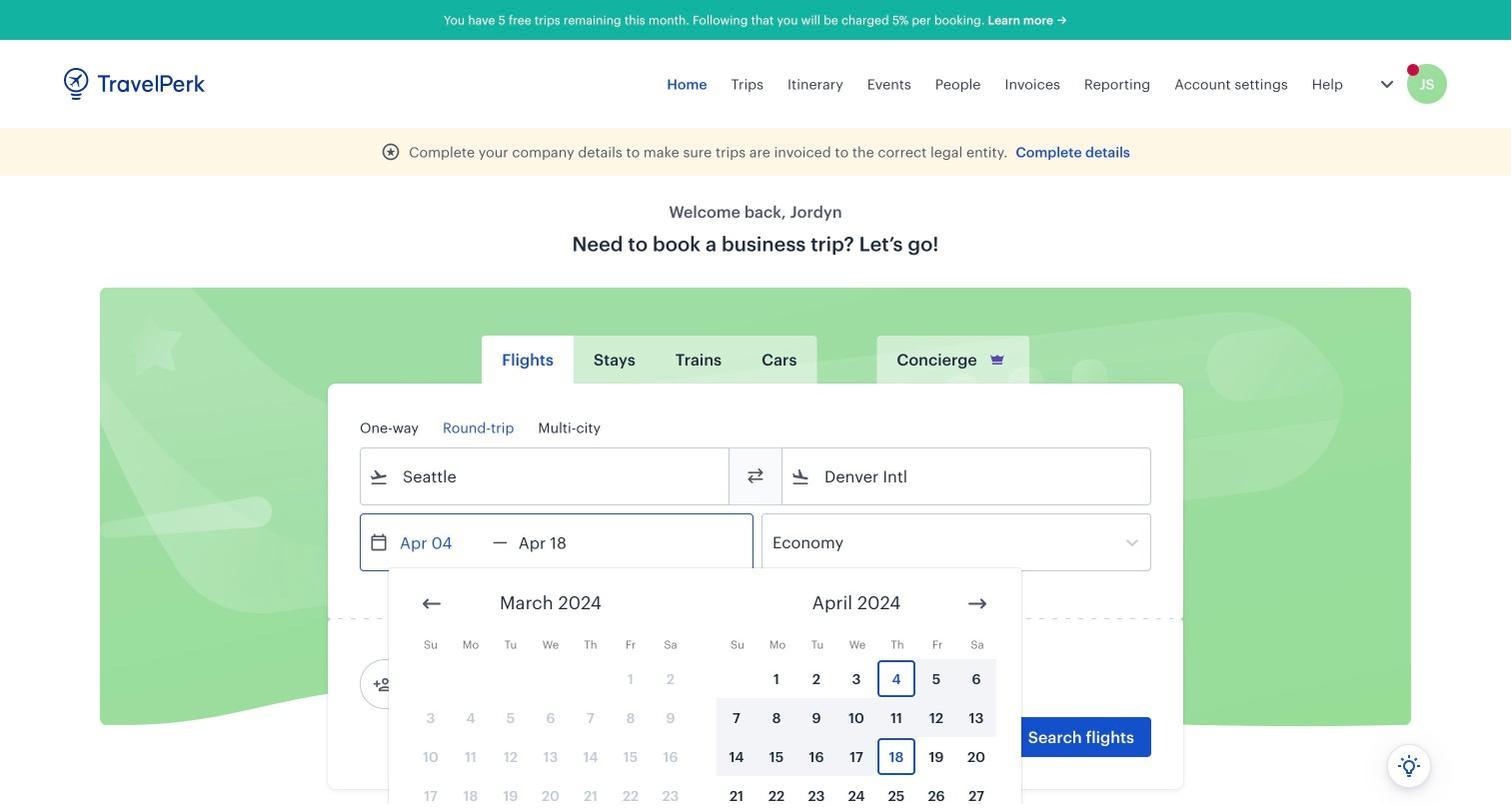 Task type: describe. For each thing, give the bounding box(es) containing it.
move forward to switch to the next month. image
[[965, 592, 989, 616]]

Return text field
[[508, 515, 611, 571]]



Task type: locate. For each thing, give the bounding box(es) containing it.
calendar application
[[389, 569, 1511, 805]]

Depart text field
[[389, 515, 493, 571]]

From search field
[[389, 461, 703, 493]]

Add first traveler search field
[[393, 669, 601, 701]]

move backward to switch to the previous month. image
[[420, 592, 444, 616]]

To search field
[[811, 461, 1124, 493]]



